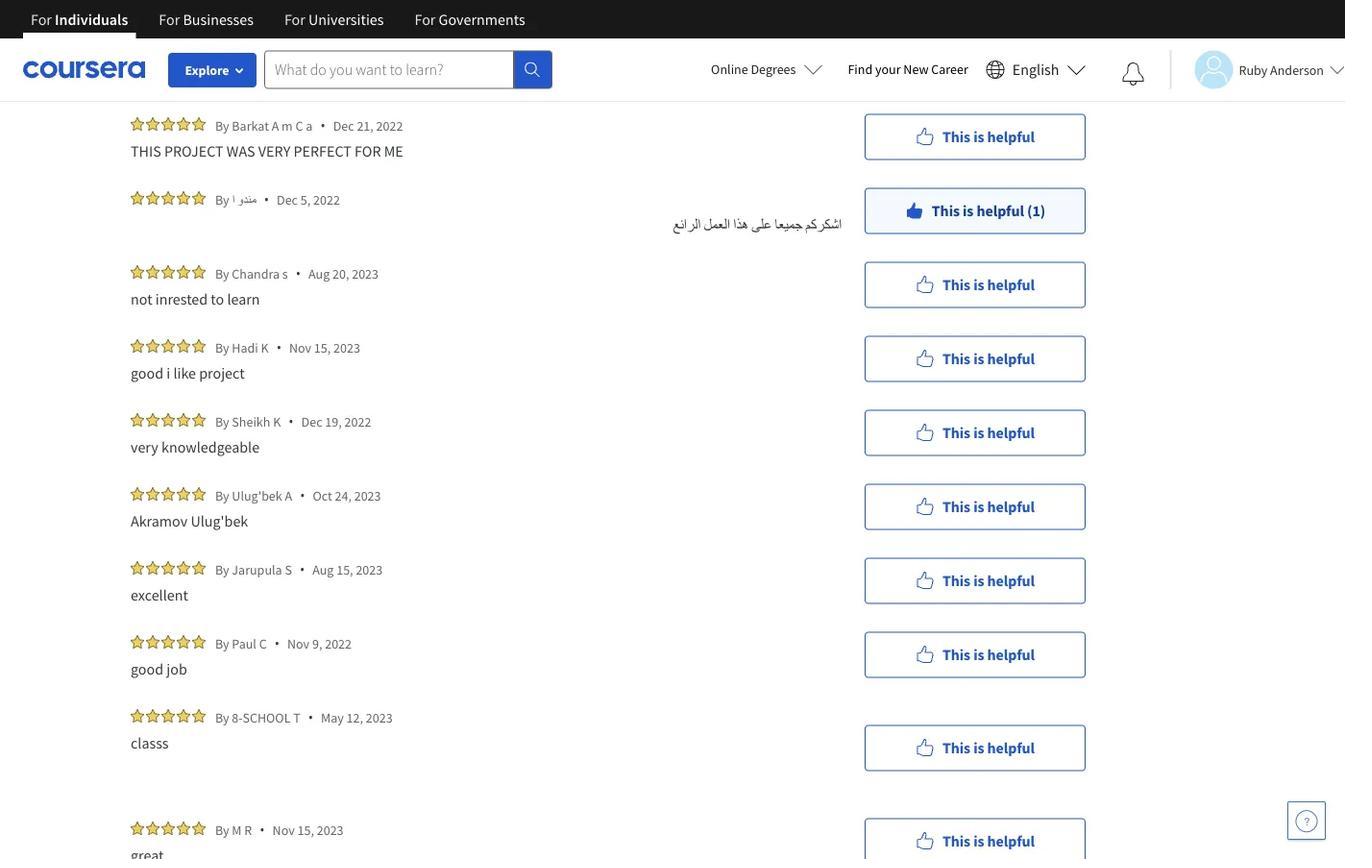 Task type: describe. For each thing, give the bounding box(es) containing it.
by for not inrested to learn
[[215, 265, 229, 282]]

• right a
[[320, 116, 325, 135]]

is for very knowledgeable
[[974, 423, 984, 443]]

this is helpful for excellent
[[943, 571, 1035, 591]]

very
[[131, 437, 158, 456]]

by for classs
[[215, 709, 229, 726]]

s
[[285, 561, 292, 578]]

this is helpful for good job
[[943, 645, 1035, 665]]

• for by sheikh k • dec 19, 2022
[[289, 412, 294, 431]]

this project was very perfect for me
[[131, 141, 403, 160]]

nov for by paul c • nov 9, 2022
[[287, 635, 310, 652]]

your
[[875, 61, 901, 78]]

مندو
[[237, 191, 256, 208]]

me
[[384, 141, 403, 160]]

school
[[243, 709, 291, 726]]

21,
[[357, 117, 374, 134]]

this is helpful for very knowledgeable
[[943, 423, 1035, 443]]

this
[[131, 141, 161, 160]]

by chandra s • aug 20, 2023
[[215, 264, 379, 283]]

is for fantastic! im still surprised that its free
[[974, 53, 984, 73]]

paul
[[232, 635, 257, 652]]

2023 for by chandra s • aug 20, 2023
[[352, 265, 379, 282]]

good for good job
[[131, 659, 163, 678]]

is for not inrested to learn
[[974, 275, 984, 295]]

اشكركم
[[806, 215, 842, 234]]

this for fantastic! im still surprised that its free
[[943, 53, 971, 73]]

2023 for by m r • nov 15, 2023
[[317, 821, 344, 838]]

by ulug'bek a • oct 24, 2023
[[215, 486, 381, 505]]

project
[[199, 363, 245, 382]]

by for very knowledgeable
[[215, 413, 229, 430]]

helpful for good job
[[987, 645, 1035, 665]]

m
[[282, 117, 293, 134]]

is for akramov ulug'bek
[[974, 497, 984, 517]]

very knowledgeable
[[131, 437, 260, 456]]

dec inside by barkat a m c a • dec 21, 2022
[[333, 117, 354, 134]]

not
[[131, 289, 152, 308]]

اشكركم جميعا على هذا العمل الرائع
[[673, 215, 842, 234]]

a for very
[[272, 117, 279, 134]]

by for good i like project
[[215, 339, 229, 356]]

helpful for good i like project
[[987, 349, 1035, 369]]

akramov ulug'bek
[[131, 511, 248, 530]]

2022 for اشكركم جميعا على هذا العمل الرائع
[[313, 191, 340, 208]]

aug for excellent
[[312, 561, 334, 578]]

not inrested to learn
[[131, 289, 260, 308]]

help center image
[[1295, 809, 1318, 832]]

this for not inrested to learn
[[943, 275, 971, 295]]

20,
[[332, 265, 349, 282]]

e
[[297, 43, 304, 60]]

by hadi k • nov 15, 2023
[[215, 338, 360, 357]]

5,
[[301, 191, 311, 208]]

this for excellent
[[943, 571, 971, 591]]

• right 't'
[[308, 708, 313, 726]]

good i like project
[[131, 363, 245, 382]]

2 this is helpful from the top
[[943, 127, 1035, 147]]

by for good job
[[215, 635, 229, 652]]

• for by hadi k • nov 15, 2023
[[276, 338, 282, 357]]

8-
[[232, 709, 243, 726]]

m
[[232, 821, 242, 838]]

english
[[1013, 60, 1059, 79]]

for for governments
[[415, 10, 436, 29]]

15, for excellent
[[337, 561, 353, 578]]

aug for not inrested to learn
[[308, 265, 330, 282]]

chandra
[[232, 265, 280, 282]]

this is helpful button for classs
[[865, 725, 1086, 771]]

learn
[[227, 289, 260, 308]]

this for good job
[[943, 645, 971, 665]]

ruby anderson
[[1239, 61, 1324, 78]]

degrees
[[751, 61, 796, 78]]

this is helpful button for akramov ulug'bek
[[865, 484, 1086, 530]]

15, inside by m r • nov 15, 2023
[[297, 821, 314, 838]]

2023 inside by olatunde a e • nov 25, 2023
[[369, 43, 396, 60]]

العمل
[[704, 215, 730, 234]]

helpful inside this is helpful (1) button
[[977, 201, 1024, 221]]

new
[[904, 61, 929, 78]]

a
[[306, 117, 313, 134]]

• for by chandra s • aug 20, 2023
[[296, 264, 301, 283]]

explore button
[[168, 53, 257, 87]]

على
[[752, 215, 772, 234]]

ruby
[[1239, 61, 1268, 78]]

this is helpful for fantastic! im still surprised that its free
[[943, 53, 1035, 73]]

that
[[305, 67, 332, 86]]

helpful for not inrested to learn
[[987, 275, 1035, 295]]

this inside this is helpful (1) button
[[932, 201, 960, 221]]

12,
[[347, 709, 363, 726]]

this is helpful button for very knowledgeable
[[865, 410, 1086, 456]]

for for businesses
[[159, 10, 180, 29]]

online
[[711, 61, 748, 78]]

helpful for excellent
[[987, 571, 1035, 591]]

helpful for fantastic! im still surprised that its free
[[987, 53, 1035, 73]]

k for very knowledgeable
[[273, 413, 281, 430]]

• for by paul c • nov 9, 2022
[[275, 634, 280, 652]]

to
[[211, 289, 224, 308]]

by for this project was very perfect for me
[[215, 117, 229, 134]]

by olatunde a e • nov 25, 2023
[[215, 42, 396, 61]]

find
[[848, 61, 873, 78]]

ulug'bek for by
[[232, 487, 282, 504]]

by inside by m r • nov 15, 2023
[[215, 821, 229, 838]]

الرائع
[[673, 215, 701, 234]]

by sheikh k • dec 19, 2022
[[215, 412, 371, 431]]

banner navigation
[[15, 0, 541, 38]]

explore
[[185, 62, 229, 79]]

What do you want to learn? text field
[[264, 50, 514, 89]]

hadi
[[232, 339, 258, 356]]

english button
[[978, 38, 1094, 101]]

olatunde
[[232, 43, 284, 60]]

find your new career
[[848, 61, 968, 78]]

im
[[196, 67, 213, 86]]

individuals
[[55, 10, 128, 29]]

2022 for very knowledgeable
[[345, 413, 371, 430]]

c inside by barkat a m c a • dec 21, 2022
[[296, 117, 303, 134]]

free
[[353, 67, 378, 86]]

جميعا
[[775, 215, 803, 234]]

still
[[216, 67, 239, 86]]

good job
[[131, 659, 187, 678]]



Task type: locate. For each thing, give the bounding box(es) containing it.
s
[[282, 265, 288, 282]]

this for akramov ulug'bek
[[943, 497, 971, 517]]

career
[[931, 61, 968, 78]]

nov right hadi
[[289, 339, 311, 356]]

ulug'bek for akramov
[[191, 511, 248, 530]]

by inside by barkat a m c a • dec 21, 2022
[[215, 117, 229, 134]]

2023 right the 12,
[[366, 709, 393, 726]]

by left ا
[[215, 191, 229, 208]]

• right 'paul'
[[275, 634, 280, 652]]

filled star image
[[161, 43, 175, 57], [192, 43, 206, 57], [131, 117, 144, 131], [131, 191, 144, 205], [146, 191, 160, 205], [161, 191, 175, 205], [177, 191, 190, 205], [131, 265, 144, 279], [161, 265, 175, 279], [192, 265, 206, 279], [131, 339, 144, 353], [146, 339, 160, 353], [177, 413, 190, 427], [131, 487, 144, 501], [161, 487, 175, 501], [192, 487, 206, 501], [131, 561, 144, 575], [146, 561, 160, 575], [177, 561, 190, 575], [161, 635, 175, 649], [192, 635, 206, 649], [177, 709, 190, 723], [161, 822, 175, 835], [177, 822, 190, 835]]

filled star image
[[177, 43, 190, 57], [146, 117, 160, 131], [161, 117, 175, 131], [177, 117, 190, 131], [192, 117, 206, 131], [192, 191, 206, 205], [146, 265, 160, 279], [177, 265, 190, 279], [161, 339, 175, 353], [177, 339, 190, 353], [192, 339, 206, 353], [131, 413, 144, 427], [146, 413, 160, 427], [161, 413, 175, 427], [192, 413, 206, 427], [146, 487, 160, 501], [177, 487, 190, 501], [161, 561, 175, 575], [192, 561, 206, 575], [131, 635, 144, 649], [146, 635, 160, 649], [177, 635, 190, 649], [131, 709, 144, 723], [146, 709, 160, 723], [161, 709, 175, 723], [192, 709, 206, 723], [131, 822, 144, 835], [146, 822, 160, 835], [192, 822, 206, 835]]

2023 inside by jarupula s • aug 15, 2023
[[356, 561, 383, 578]]

8 by from the top
[[215, 561, 229, 578]]

1 vertical spatial ulug'bek
[[191, 511, 248, 530]]

ulug'bek right akramov on the left bottom of page
[[191, 511, 248, 530]]

by inside "by chandra s • aug 20, 2023"
[[215, 265, 229, 282]]

by for اشكركم جميعا على هذا العمل الرائع
[[215, 191, 229, 208]]

15, for good i like project
[[314, 339, 331, 356]]

2 by from the top
[[215, 117, 229, 134]]

5 this is helpful from the top
[[943, 423, 1035, 443]]

6 this is helpful from the top
[[943, 497, 1035, 517]]

coursera image
[[23, 54, 145, 85]]

by inside by olatunde a e • nov 25, 2023
[[215, 43, 229, 60]]

nov inside by olatunde a e • nov 25, 2023
[[325, 43, 347, 60]]

universities
[[308, 10, 384, 29]]

0 vertical spatial ulug'bek
[[232, 487, 282, 504]]

nov inside by hadi k • nov 15, 2023
[[289, 339, 311, 356]]

k right sheikh
[[273, 413, 281, 430]]

15, up '19,'
[[314, 339, 331, 356]]

• right e
[[312, 42, 317, 61]]

online degrees button
[[696, 48, 838, 90]]

9 by from the top
[[215, 635, 229, 652]]

this is helpful button for not inrested to learn
[[865, 262, 1086, 308]]

c
[[296, 117, 303, 134], [259, 635, 267, 652]]

2022 inside by sheikh k • dec 19, 2022
[[345, 413, 371, 430]]

15, inside by hadi k • nov 15, 2023
[[314, 339, 331, 356]]

ا
[[232, 191, 235, 208]]

inrested
[[155, 289, 208, 308]]

nov for by hadi k • nov 15, 2023
[[289, 339, 311, 356]]

by left m
[[215, 821, 229, 838]]

this for good i like project
[[943, 349, 971, 369]]

is for classs
[[974, 739, 984, 758]]

this is helpful for good i like project
[[943, 349, 1035, 369]]

ulug'bek inside by ulug'bek a • oct 24, 2023
[[232, 487, 282, 504]]

• for by jarupula s • aug 15, 2023
[[300, 560, 305, 579]]

2022 right 5,
[[313, 191, 340, 208]]

by left hadi
[[215, 339, 229, 356]]

by inside by hadi k • nov 15, 2023
[[215, 339, 229, 356]]

by up knowledgeable
[[215, 413, 229, 430]]

8 this is helpful from the top
[[943, 645, 1035, 665]]

10 this is helpful button from the top
[[865, 818, 1086, 859]]

7 by from the top
[[215, 487, 229, 504]]

surprised
[[242, 67, 302, 86]]

4 for from the left
[[415, 10, 436, 29]]

by left 'paul'
[[215, 635, 229, 652]]

by left barkat
[[215, 117, 229, 134]]

k for good i like project
[[261, 339, 269, 356]]

c inside "by paul c • nov 9, 2022"
[[259, 635, 267, 652]]

2023 inside by ulug'bek a • oct 24, 2023
[[354, 487, 381, 504]]

online degrees
[[711, 61, 796, 78]]

2023 inside by 8-school t • may 12, 2023
[[366, 709, 393, 726]]

15, right r
[[297, 821, 314, 838]]

2022 right 21,
[[376, 117, 403, 134]]

by inside by sheikh k • dec 19, 2022
[[215, 413, 229, 430]]

this is helpful for akramov ulug'bek
[[943, 497, 1035, 517]]

by inside by 8-school t • may 12, 2023
[[215, 709, 229, 726]]

for left governments
[[415, 10, 436, 29]]

c right 'paul'
[[259, 635, 267, 652]]

15, inside by jarupula s • aug 15, 2023
[[337, 561, 353, 578]]

by left the jarupula
[[215, 561, 229, 578]]

for
[[31, 10, 52, 29], [159, 10, 180, 29], [284, 10, 305, 29], [415, 10, 436, 29]]

7 this is helpful from the top
[[943, 571, 1035, 591]]

15, right "s"
[[337, 561, 353, 578]]

0 vertical spatial c
[[296, 117, 303, 134]]

oct
[[313, 487, 332, 504]]

هذا
[[733, 215, 749, 234]]

0 vertical spatial 15,
[[314, 339, 331, 356]]

nov right r
[[273, 821, 295, 838]]

for for individuals
[[31, 10, 52, 29]]

5 this is helpful button from the top
[[865, 410, 1086, 456]]

2022 right 9,
[[325, 635, 352, 652]]

by inside by مندو ا • dec 5, 2022
[[215, 191, 229, 208]]

this is helpful button for good job
[[865, 632, 1086, 678]]

this is helpful for classs
[[943, 739, 1035, 758]]

this for very knowledgeable
[[943, 423, 971, 443]]

• right "s"
[[300, 560, 305, 579]]

1 vertical spatial k
[[273, 413, 281, 430]]

by up explore
[[215, 43, 229, 60]]

2023
[[369, 43, 396, 60], [352, 265, 379, 282], [334, 339, 360, 356], [354, 487, 381, 504], [356, 561, 383, 578], [366, 709, 393, 726], [317, 821, 344, 838]]

by 8-school t • may 12, 2023
[[215, 708, 393, 726]]

0 vertical spatial aug
[[308, 265, 330, 282]]

helpful for classs
[[987, 739, 1035, 758]]

2023 for by jarupula s • aug 15, 2023
[[356, 561, 383, 578]]

akramov
[[131, 511, 188, 530]]

good left job
[[131, 659, 163, 678]]

2023 down 20,
[[334, 339, 360, 356]]

nov for by m r • nov 15, 2023
[[273, 821, 295, 838]]

by inside by jarupula s • aug 15, 2023
[[215, 561, 229, 578]]

2023 right '24,'
[[354, 487, 381, 504]]

this for classs
[[943, 739, 971, 758]]

this is helpful
[[943, 53, 1035, 73], [943, 127, 1035, 147], [943, 275, 1035, 295], [943, 349, 1035, 369], [943, 423, 1035, 443], [943, 497, 1035, 517], [943, 571, 1035, 591], [943, 645, 1035, 665], [943, 739, 1035, 758], [943, 832, 1035, 851]]

very
[[258, 141, 290, 160]]

its
[[335, 67, 350, 86]]

like
[[173, 363, 196, 382]]

for universities
[[284, 10, 384, 29]]

a left oct at left
[[285, 487, 292, 504]]

0 horizontal spatial dec
[[277, 191, 298, 208]]

3 for from the left
[[284, 10, 305, 29]]

helpful for very knowledgeable
[[987, 423, 1035, 443]]

k inside by sheikh k • dec 19, 2022
[[273, 413, 281, 430]]

• left oct at left
[[300, 486, 305, 505]]

anderson
[[1270, 61, 1324, 78]]

• right مندو
[[264, 190, 269, 209]]

dec left 21,
[[333, 117, 354, 134]]

excellent
[[131, 585, 188, 604]]

by inside "by paul c • nov 9, 2022"
[[215, 635, 229, 652]]

7 this is helpful button from the top
[[865, 558, 1086, 604]]

for left individuals
[[31, 10, 52, 29]]

by inside by ulug'bek a • oct 24, 2023
[[215, 487, 229, 504]]

jarupula
[[232, 561, 282, 578]]

k
[[261, 339, 269, 356], [273, 413, 281, 430]]

helpful for akramov ulug'bek
[[987, 497, 1035, 517]]

by مندو ا • dec 5, 2022
[[215, 190, 340, 209]]

nov
[[325, 43, 347, 60], [289, 339, 311, 356], [287, 635, 310, 652], [273, 821, 295, 838]]

1 horizontal spatial k
[[273, 413, 281, 430]]

2023 for by hadi k • nov 15, 2023
[[334, 339, 360, 356]]

1 this is helpful from the top
[[943, 53, 1035, 73]]

k inside by hadi k • nov 15, 2023
[[261, 339, 269, 356]]

1 by from the top
[[215, 43, 229, 60]]

for businesses
[[159, 10, 254, 29]]

a inside by olatunde a e • nov 25, 2023
[[287, 43, 294, 60]]

6 this is helpful button from the top
[[865, 484, 1086, 530]]

project
[[164, 141, 224, 160]]

2023 inside by m r • nov 15, 2023
[[317, 821, 344, 838]]

by jarupula s • aug 15, 2023
[[215, 560, 383, 579]]

nov left 9,
[[287, 635, 310, 652]]

good
[[131, 363, 163, 382], [131, 659, 163, 678]]

2022 for good job
[[325, 635, 352, 652]]

a inside by ulug'bek a • oct 24, 2023
[[285, 487, 292, 504]]

dec for very knowledgeable
[[301, 413, 322, 430]]

dec for اشكركم جميعا على هذا العمل الرائع
[[277, 191, 298, 208]]

may
[[321, 709, 344, 726]]

1 vertical spatial dec
[[277, 191, 298, 208]]

3 this is helpful from the top
[[943, 275, 1035, 295]]

• right s
[[296, 264, 301, 283]]

r
[[244, 821, 252, 838]]

is for excellent
[[974, 571, 984, 591]]

fantastic!
[[131, 67, 193, 86]]

by for akramov ulug'bek
[[215, 487, 229, 504]]

19,
[[325, 413, 342, 430]]

1 vertical spatial aug
[[312, 561, 334, 578]]

a for surprised
[[287, 43, 294, 60]]

by up to
[[215, 265, 229, 282]]

job
[[166, 659, 187, 678]]

is
[[974, 53, 984, 73], [974, 127, 984, 147], [963, 201, 974, 221], [974, 275, 984, 295], [974, 349, 984, 369], [974, 423, 984, 443], [974, 497, 984, 517], [974, 571, 984, 591], [974, 645, 984, 665], [974, 739, 984, 758], [974, 832, 984, 851]]

25,
[[349, 43, 366, 60]]

9 this is helpful button from the top
[[865, 725, 1086, 771]]

ulug'bek left oct at left
[[232, 487, 282, 504]]

is for good job
[[974, 645, 984, 665]]

2 vertical spatial dec
[[301, 413, 322, 430]]

2023 inside "by chandra s • aug 20, 2023"
[[352, 265, 379, 282]]

show notifications image
[[1122, 62, 1145, 86]]

by up akramov ulug'bek
[[215, 487, 229, 504]]

0 vertical spatial k
[[261, 339, 269, 356]]

• right sheikh
[[289, 412, 294, 431]]

a left m
[[272, 117, 279, 134]]

aug left 20,
[[308, 265, 330, 282]]

0 vertical spatial dec
[[333, 117, 354, 134]]

perfect
[[294, 141, 352, 160]]

0 vertical spatial a
[[287, 43, 294, 60]]

4 this is helpful button from the top
[[865, 336, 1086, 382]]

2022 inside "by paul c • nov 9, 2022"
[[325, 635, 352, 652]]

aug
[[308, 265, 330, 282], [312, 561, 334, 578]]

by left 8-
[[215, 709, 229, 726]]

dec left 5,
[[277, 191, 298, 208]]

2 good from the top
[[131, 659, 163, 678]]

2 for from the left
[[159, 10, 180, 29]]

a
[[287, 43, 294, 60], [272, 117, 279, 134], [285, 487, 292, 504]]

good left i
[[131, 363, 163, 382]]

None search field
[[264, 50, 553, 89]]

9 this is helpful from the top
[[943, 739, 1035, 758]]

classs
[[131, 733, 169, 752]]

by for excellent
[[215, 561, 229, 578]]

a left e
[[287, 43, 294, 60]]

0 vertical spatial good
[[131, 363, 163, 382]]

5 by from the top
[[215, 339, 229, 356]]

dec inside by sheikh k • dec 19, 2022
[[301, 413, 322, 430]]

2 horizontal spatial dec
[[333, 117, 354, 134]]

2023 inside by hadi k • nov 15, 2023
[[334, 339, 360, 356]]

fantastic! im still surprised that its free
[[131, 67, 378, 86]]

2023 right "s"
[[356, 561, 383, 578]]

4 this is helpful from the top
[[943, 349, 1035, 369]]

barkat
[[232, 117, 269, 134]]

1 vertical spatial a
[[272, 117, 279, 134]]

ruby anderson button
[[1170, 50, 1345, 89]]

businesses
[[183, 10, 254, 29]]

is for good i like project
[[974, 349, 984, 369]]

2022 inside by barkat a m c a • dec 21, 2022
[[376, 117, 403, 134]]

this is helpful button for good i like project
[[865, 336, 1086, 382]]

• for by ulug'bek a • oct 24, 2023
[[300, 486, 305, 505]]

by m r • nov 15, 2023
[[215, 821, 344, 839]]

11 by from the top
[[215, 821, 229, 838]]

15,
[[314, 339, 331, 356], [337, 561, 353, 578], [297, 821, 314, 838]]

c left a
[[296, 117, 303, 134]]

nov inside "by paul c • nov 9, 2022"
[[287, 635, 310, 652]]

2023 right 20,
[[352, 265, 379, 282]]

0 horizontal spatial c
[[259, 635, 267, 652]]

3 this is helpful button from the top
[[865, 262, 1086, 308]]

aug inside by jarupula s • aug 15, 2023
[[312, 561, 334, 578]]

for for universities
[[284, 10, 305, 29]]

dec inside by مندو ا • dec 5, 2022
[[277, 191, 298, 208]]

2023 for by ulug'bek a • oct 24, 2023
[[354, 487, 381, 504]]

1 for from the left
[[31, 10, 52, 29]]

1 good from the top
[[131, 363, 163, 382]]

10 this is helpful from the top
[[943, 832, 1035, 851]]

aug right "s"
[[312, 561, 334, 578]]

for governments
[[415, 10, 525, 29]]

for left businesses at left top
[[159, 10, 180, 29]]

for up e
[[284, 10, 305, 29]]

4 by from the top
[[215, 265, 229, 282]]

1 this is helpful button from the top
[[865, 40, 1086, 86]]

dec
[[333, 117, 354, 134], [277, 191, 298, 208], [301, 413, 322, 430]]

this is helpful (1) button
[[865, 188, 1086, 234]]

1 vertical spatial good
[[131, 659, 163, 678]]

ulug'bek
[[232, 487, 282, 504], [191, 511, 248, 530]]

• right r
[[260, 821, 265, 839]]

knowledgeable
[[161, 437, 260, 456]]

1 horizontal spatial c
[[296, 117, 303, 134]]

10 by from the top
[[215, 709, 229, 726]]

by barkat a m c a • dec 21, 2022
[[215, 116, 403, 135]]

2023 right 25,
[[369, 43, 396, 60]]

6 by from the top
[[215, 413, 229, 430]]

sheikh
[[232, 413, 270, 430]]

2 this is helpful button from the top
[[865, 114, 1086, 160]]

t
[[293, 709, 301, 726]]

2 vertical spatial a
[[285, 487, 292, 504]]

1 vertical spatial c
[[259, 635, 267, 652]]

• for by m r • nov 15, 2023
[[260, 821, 265, 839]]

aug inside "by chandra s • aug 20, 2023"
[[308, 265, 330, 282]]

2 vertical spatial 15,
[[297, 821, 314, 838]]

a inside by barkat a m c a • dec 21, 2022
[[272, 117, 279, 134]]

(1)
[[1027, 201, 1046, 221]]

by for fantastic! im still surprised that its free
[[215, 43, 229, 60]]

8 this is helpful button from the top
[[865, 632, 1086, 678]]

2022 right '19,'
[[345, 413, 371, 430]]

this is helpful button for fantastic! im still surprised that its free
[[865, 40, 1086, 86]]

1 vertical spatial 15,
[[337, 561, 353, 578]]

this is helpful button for excellent
[[865, 558, 1086, 604]]

0 horizontal spatial k
[[261, 339, 269, 356]]

• right hadi
[[276, 338, 282, 357]]

for
[[355, 141, 381, 160]]

governments
[[439, 10, 525, 29]]

this is helpful for not inrested to learn
[[943, 275, 1035, 295]]

nov left 25,
[[325, 43, 347, 60]]

2022 inside by مندو ا • dec 5, 2022
[[313, 191, 340, 208]]

dec left '19,'
[[301, 413, 322, 430]]

24,
[[335, 487, 352, 504]]

nov inside by m r • nov 15, 2023
[[273, 821, 295, 838]]

2023 right r
[[317, 821, 344, 838]]

for individuals
[[31, 10, 128, 29]]

good for good i like project
[[131, 363, 163, 382]]

1 horizontal spatial dec
[[301, 413, 322, 430]]

• for by مندو ا • dec 5, 2022
[[264, 190, 269, 209]]

k right hadi
[[261, 339, 269, 356]]

find your new career link
[[838, 58, 978, 82]]

3 by from the top
[[215, 191, 229, 208]]

this is helpful (1)
[[932, 201, 1046, 221]]



Task type: vqa. For each thing, say whether or not it's contained in the screenshot.
This is helpful
yes



